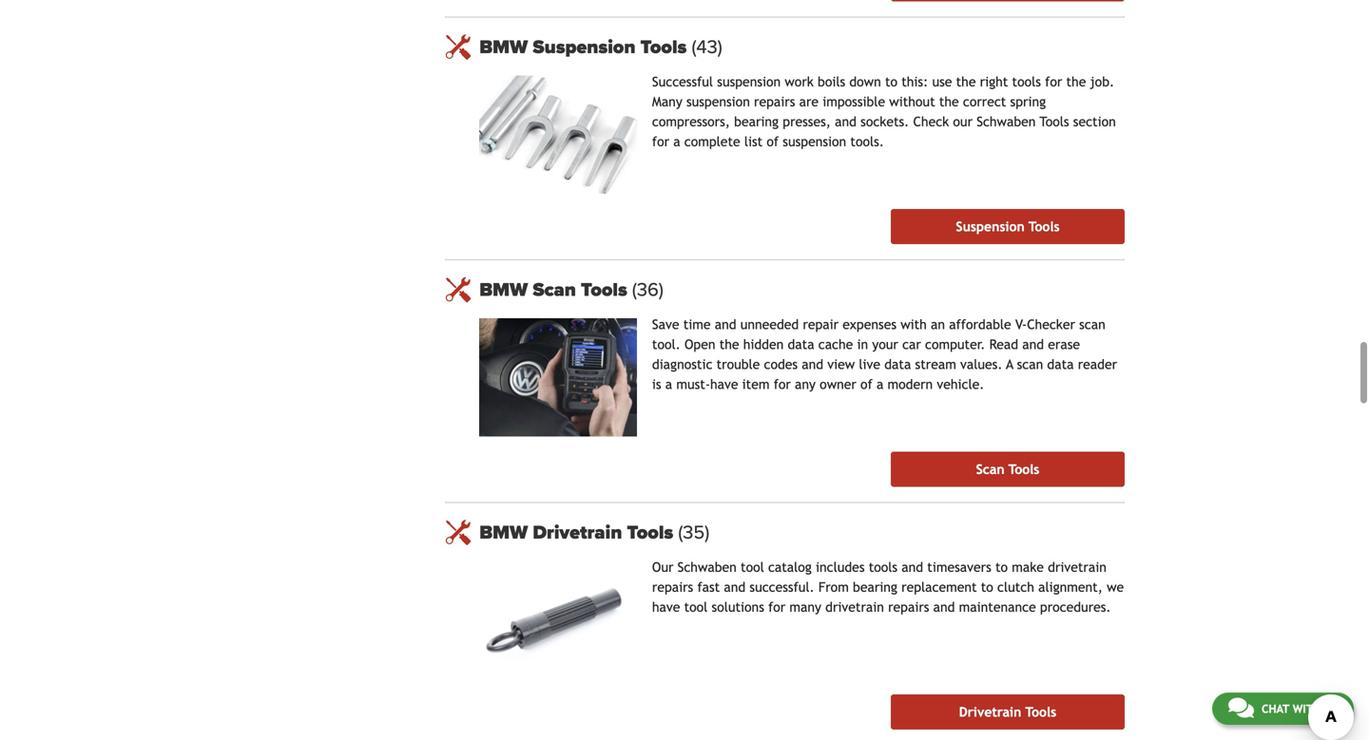 Task type: describe. For each thing, give the bounding box(es) containing it.
unneeded
[[741, 317, 799, 332]]

bmw                                                                                    scan tools
[[480, 279, 632, 301]]

use
[[932, 74, 952, 89]]

0 horizontal spatial a
[[666, 377, 673, 392]]

drivetrain tools link
[[891, 695, 1125, 730]]

check
[[914, 114, 949, 129]]

in
[[857, 337, 868, 352]]

tools inside the successful suspension work boils down to this: use the right tools for the job. many suspension repairs are impossible without the correct spring compressors, bearing presses, and sockets. check our schwaben tools section for a complete list of suspension tools.
[[1040, 114, 1070, 129]]

suspension tools link
[[891, 209, 1125, 244]]

and up solutions
[[724, 580, 746, 595]]

includes
[[816, 560, 865, 575]]

tools.
[[851, 134, 884, 149]]

scan tools
[[976, 462, 1040, 477]]

sockets.
[[861, 114, 910, 129]]

1 horizontal spatial scan
[[1080, 317, 1106, 332]]

presses,
[[783, 114, 831, 129]]

timesavers
[[928, 560, 992, 575]]

down
[[850, 74, 881, 89]]

0 vertical spatial tool
[[741, 560, 764, 575]]

1 horizontal spatial suspension
[[956, 219, 1025, 234]]

1 vertical spatial scan
[[1017, 357, 1044, 372]]

have inside our schwaben tool catalog includes tools and timesavers to make drivetrain repairs fast and successful. from bearing replacement to clutch alignment, we have tool solutions for many drivetrain repairs and maintenance procedures.
[[652, 600, 680, 615]]

this:
[[902, 74, 928, 89]]

many
[[652, 94, 683, 109]]

car
[[903, 337, 921, 352]]

1 vertical spatial suspension
[[687, 94, 750, 109]]

0 horizontal spatial scan
[[533, 279, 576, 301]]

repairs inside the successful suspension work boils down to this: use the right tools for the job. many suspension repairs are impossible without the correct spring compressors, bearing presses, and sockets. check our schwaben tools section for a complete list of suspension tools.
[[754, 94, 795, 109]]

bearing inside our schwaben tool catalog includes tools and timesavers to make drivetrain repairs fast and successful. from bearing replacement to clutch alignment, we have tool solutions for many drivetrain repairs and maintenance procedures.
[[853, 580, 898, 595]]

bmw                                                                                    suspension tools
[[480, 36, 692, 59]]

correct
[[963, 94, 1007, 109]]

chat with us
[[1262, 703, 1338, 716]]

hidden
[[743, 337, 784, 352]]

view
[[828, 357, 855, 372]]

save time and unneeded repair expenses with an affordable v-checker scan tool. open the hidden data cache in your car computer. read and erase diagnostic trouble codes and view live data stream values. a scan data reader is a must-have item for any owner of a modern vehicle.
[[652, 317, 1118, 392]]

clutch
[[998, 580, 1035, 595]]

diagnostic
[[652, 357, 713, 372]]

fast
[[698, 580, 720, 595]]

boils
[[818, 74, 846, 89]]

comments image
[[1229, 697, 1254, 720]]

we
[[1107, 580, 1124, 595]]

bmw                                                                                    drivetrain tools
[[480, 522, 678, 544]]

0 horizontal spatial tool
[[684, 600, 708, 615]]

v-
[[1016, 317, 1027, 332]]

maintenance
[[959, 600, 1036, 615]]

successful suspension work boils down to this: use the right tools for the job. many suspension repairs are impossible without the correct spring compressors, bearing presses, and sockets. check our schwaben tools section for a complete list of suspension tools.
[[652, 74, 1116, 149]]

us
[[1325, 703, 1338, 716]]

erase
[[1048, 337, 1080, 352]]

0 horizontal spatial suspension
[[533, 36, 636, 59]]

expenses
[[843, 317, 897, 332]]

open
[[685, 337, 716, 352]]

trouble
[[717, 357, 760, 372]]

scan tools link
[[891, 452, 1125, 487]]

live
[[859, 357, 881, 372]]

successful
[[652, 74, 713, 89]]

without
[[890, 94, 935, 109]]

1 vertical spatial repairs
[[652, 580, 694, 595]]

checker
[[1027, 317, 1076, 332]]

computer.
[[925, 337, 986, 352]]

chat
[[1262, 703, 1290, 716]]

work
[[785, 74, 814, 89]]

and down replacement
[[934, 600, 955, 615]]

and up replacement
[[902, 560, 924, 575]]

suspension tools thumbnail image image
[[480, 76, 637, 194]]

0 horizontal spatial data
[[788, 337, 815, 352]]

2 horizontal spatial data
[[1048, 357, 1074, 372]]

a
[[1006, 357, 1014, 372]]

procedures.
[[1040, 600, 1111, 615]]

bmw                                                                                    scan tools link
[[480, 279, 1125, 301]]

drivetrain tools thumbnail image image
[[480, 562, 637, 680]]

drivetrain tools
[[959, 705, 1057, 720]]

repair
[[803, 317, 839, 332]]

of inside the successful suspension work boils down to this: use the right tools for the job. many suspension repairs are impossible without the correct spring compressors, bearing presses, and sockets. check our schwaben tools section for a complete list of suspension tools.
[[767, 134, 779, 149]]

replacement
[[902, 580, 977, 595]]

suspension tools
[[956, 219, 1060, 234]]

catalog
[[768, 560, 812, 575]]

1 vertical spatial to
[[996, 560, 1008, 575]]



Task type: vqa. For each thing, say whether or not it's contained in the screenshot.
4047
no



Task type: locate. For each thing, give the bounding box(es) containing it.
repairs down work on the top right
[[754, 94, 795, 109]]

chat with us link
[[1212, 693, 1354, 726]]

repairs
[[754, 94, 795, 109], [652, 580, 694, 595], [888, 600, 930, 615]]

reader
[[1078, 357, 1118, 372]]

0 horizontal spatial repairs
[[652, 580, 694, 595]]

1 vertical spatial scan
[[976, 462, 1005, 477]]

scan right a
[[1017, 357, 1044, 372]]

bmw for bmw                                                                                    suspension tools
[[480, 36, 528, 59]]

scan up erase
[[1080, 317, 1106, 332]]

data down repair
[[788, 337, 815, 352]]

bearing down includes
[[853, 580, 898, 595]]

bmw for bmw                                                                                    scan tools
[[480, 279, 528, 301]]

the
[[956, 74, 976, 89], [1067, 74, 1086, 89], [939, 94, 959, 109], [720, 337, 739, 352]]

0 horizontal spatial to
[[885, 74, 898, 89]]

1 horizontal spatial a
[[674, 134, 681, 149]]

the down use
[[939, 94, 959, 109]]

1 horizontal spatial have
[[710, 377, 738, 392]]

make
[[1012, 560, 1044, 575]]

with inside "link"
[[1293, 703, 1321, 716]]

read
[[990, 337, 1019, 352]]

1 vertical spatial drivetrain
[[959, 705, 1022, 720]]

successful.
[[750, 580, 815, 595]]

1 horizontal spatial drivetrain
[[1048, 560, 1107, 575]]

drivetrain
[[533, 522, 622, 544], [959, 705, 1022, 720]]

1 bmw from the top
[[480, 36, 528, 59]]

0 horizontal spatial bearing
[[734, 114, 779, 129]]

have inside save time and unneeded repair expenses with an affordable v-checker scan tool. open the hidden data cache in your car computer. read and erase diagnostic trouble codes and view live data stream values. a scan data reader is a must-have item for any owner of a modern vehicle.
[[710, 377, 738, 392]]

0 horizontal spatial of
[[767, 134, 779, 149]]

time
[[684, 317, 711, 332]]

2 vertical spatial to
[[981, 580, 994, 595]]

of right list
[[767, 134, 779, 149]]

for inside our schwaben tool catalog includes tools and timesavers to make drivetrain repairs fast and successful. from bearing replacement to clutch alignment, we have tool solutions for many drivetrain repairs and maintenance procedures.
[[769, 600, 786, 615]]

suspension down presses,
[[783, 134, 847, 149]]

scan tools thumbnail image image
[[480, 319, 637, 437]]

a inside the successful suspension work boils down to this: use the right tools for the job. many suspension repairs are impossible without the correct spring compressors, bearing presses, and sockets. check our schwaben tools section for a complete list of suspension tools.
[[674, 134, 681, 149]]

1 vertical spatial bearing
[[853, 580, 898, 595]]

your
[[872, 337, 899, 352]]

solutions
[[712, 600, 765, 615]]

and down 'v-'
[[1023, 337, 1044, 352]]

bmw                                                                                    drivetrain tools link
[[480, 522, 1125, 544]]

data up modern
[[885, 357, 911, 372]]

compressors,
[[652, 114, 730, 129]]

1 vertical spatial suspension
[[956, 219, 1025, 234]]

with up car
[[901, 317, 927, 332]]

modern
[[888, 377, 933, 392]]

bearing inside the successful suspension work boils down to this: use the right tools for the job. many suspension repairs are impossible without the correct spring compressors, bearing presses, and sockets. check our schwaben tools section for a complete list of suspension tools.
[[734, 114, 779, 129]]

bearing up list
[[734, 114, 779, 129]]

scan up scan tools thumbnail image
[[533, 279, 576, 301]]

1 horizontal spatial repairs
[[754, 94, 795, 109]]

1 horizontal spatial tool
[[741, 560, 764, 575]]

0 vertical spatial scan
[[1080, 317, 1106, 332]]

0 horizontal spatial have
[[652, 600, 680, 615]]

0 vertical spatial drivetrain
[[533, 522, 622, 544]]

for
[[1045, 74, 1063, 89], [652, 134, 670, 149], [774, 377, 791, 392], [769, 600, 786, 615]]

of down live at the right of the page
[[861, 377, 873, 392]]

0 vertical spatial with
[[901, 317, 927, 332]]

1 horizontal spatial scan
[[976, 462, 1005, 477]]

repairs down 'our'
[[652, 580, 694, 595]]

0 vertical spatial to
[[885, 74, 898, 89]]

3 bmw from the top
[[480, 522, 528, 544]]

0 horizontal spatial drivetrain
[[533, 522, 622, 544]]

for down compressors,
[[652, 134, 670, 149]]

to up clutch
[[996, 560, 1008, 575]]

a down live at the right of the page
[[877, 377, 884, 392]]

suspension up compressors,
[[687, 94, 750, 109]]

a down compressors,
[[674, 134, 681, 149]]

and
[[835, 114, 857, 129], [715, 317, 737, 332], [1023, 337, 1044, 352], [802, 357, 824, 372], [902, 560, 924, 575], [724, 580, 746, 595], [934, 600, 955, 615]]

section
[[1074, 114, 1116, 129]]

with inside save time and unneeded repair expenses with an affordable v-checker scan tool. open the hidden data cache in your car computer. read and erase diagnostic trouble codes and view live data stream values. a scan data reader is a must-have item for any owner of a modern vehicle.
[[901, 317, 927, 332]]

suspension
[[717, 74, 781, 89], [687, 94, 750, 109], [783, 134, 847, 149]]

0 horizontal spatial schwaben
[[678, 560, 737, 575]]

bmw                                                                                    suspension tools link
[[480, 36, 1125, 59]]

schwaben up fast
[[678, 560, 737, 575]]

bmw
[[480, 36, 528, 59], [480, 279, 528, 301], [480, 522, 528, 544]]

tool down fast
[[684, 600, 708, 615]]

for down codes
[[774, 377, 791, 392]]

0 vertical spatial suspension
[[533, 36, 636, 59]]

tool
[[741, 560, 764, 575], [684, 600, 708, 615]]

schwaben
[[977, 114, 1036, 129], [678, 560, 737, 575]]

1 vertical spatial tools
[[869, 560, 898, 575]]

to inside the successful suspension work boils down to this: use the right tools for the job. many suspension repairs are impossible without the correct spring compressors, bearing presses, and sockets. check our schwaben tools section for a complete list of suspension tools.
[[885, 74, 898, 89]]

1 horizontal spatial tools
[[1012, 74, 1041, 89]]

our schwaben tool catalog includes tools and timesavers to make drivetrain repairs fast and successful. from bearing replacement to clutch alignment, we have tool solutions for many drivetrain repairs and maintenance procedures.
[[652, 560, 1124, 615]]

affordable
[[949, 317, 1012, 332]]

have down trouble
[[710, 377, 738, 392]]

stream
[[915, 357, 957, 372]]

0 horizontal spatial with
[[901, 317, 927, 332]]

1 horizontal spatial bearing
[[853, 580, 898, 595]]

alignment,
[[1039, 580, 1103, 595]]

tools right includes
[[869, 560, 898, 575]]

job.
[[1090, 74, 1115, 89]]

1 vertical spatial bmw
[[480, 279, 528, 301]]

1 horizontal spatial with
[[1293, 703, 1321, 716]]

drivetrain up alignment,
[[1048, 560, 1107, 575]]

and inside the successful suspension work boils down to this: use the right tools for the job. many suspension repairs are impossible without the correct spring compressors, bearing presses, and sockets. check our schwaben tools section for a complete list of suspension tools.
[[835, 114, 857, 129]]

1 horizontal spatial data
[[885, 357, 911, 372]]

values.
[[961, 357, 1003, 372]]

for down successful.
[[769, 600, 786, 615]]

owner
[[820, 377, 857, 392]]

the right use
[[956, 74, 976, 89]]

complete
[[685, 134, 741, 149]]

0 horizontal spatial scan
[[1017, 357, 1044, 372]]

save
[[652, 317, 679, 332]]

drivetrain
[[1048, 560, 1107, 575], [826, 600, 884, 615]]

and right time
[[715, 317, 737, 332]]

the left job.
[[1067, 74, 1086, 89]]

tools inside the successful suspension work boils down to this: use the right tools for the job. many suspension repairs are impossible without the correct spring compressors, bearing presses, and sockets. check our schwaben tools section for a complete list of suspension tools.
[[1012, 74, 1041, 89]]

spring
[[1011, 94, 1046, 109]]

scan
[[1080, 317, 1106, 332], [1017, 357, 1044, 372]]

and down impossible
[[835, 114, 857, 129]]

0 horizontal spatial tools
[[869, 560, 898, 575]]

of inside save time and unneeded repair expenses with an affordable v-checker scan tool. open the hidden data cache in your car computer. read and erase diagnostic trouble codes and view live data stream values. a scan data reader is a must-have item for any owner of a modern vehicle.
[[861, 377, 873, 392]]

0 vertical spatial suspension
[[717, 74, 781, 89]]

2 horizontal spatial a
[[877, 377, 884, 392]]

1 vertical spatial tool
[[684, 600, 708, 615]]

impossible
[[823, 94, 885, 109]]

to left this:
[[885, 74, 898, 89]]

tools
[[1012, 74, 1041, 89], [869, 560, 898, 575]]

for up 'spring'
[[1045, 74, 1063, 89]]

any
[[795, 377, 816, 392]]

of
[[767, 134, 779, 149], [861, 377, 873, 392]]

1 horizontal spatial drivetrain
[[959, 705, 1022, 720]]

are
[[799, 94, 819, 109]]

1 horizontal spatial to
[[981, 580, 994, 595]]

the inside save time and unneeded repair expenses with an affordable v-checker scan tool. open the hidden data cache in your car computer. read and erase diagnostic trouble codes and view live data stream values. a scan data reader is a must-have item for any owner of a modern vehicle.
[[720, 337, 739, 352]]

codes
[[764, 357, 798, 372]]

must-
[[677, 377, 710, 392]]

bmw for bmw                                                                                    drivetrain tools
[[480, 522, 528, 544]]

from
[[819, 580, 849, 595]]

0 vertical spatial tools
[[1012, 74, 1041, 89]]

1 horizontal spatial of
[[861, 377, 873, 392]]

0 vertical spatial have
[[710, 377, 738, 392]]

with
[[901, 317, 927, 332], [1293, 703, 1321, 716]]

an
[[931, 317, 945, 332]]

1 vertical spatial of
[[861, 377, 873, 392]]

tools inside our schwaben tool catalog includes tools and timesavers to make drivetrain repairs fast and successful. from bearing replacement to clutch alignment, we have tool solutions for many drivetrain repairs and maintenance procedures.
[[869, 560, 898, 575]]

our
[[953, 114, 973, 129]]

item
[[742, 377, 770, 392]]

1 vertical spatial drivetrain
[[826, 600, 884, 615]]

0 vertical spatial of
[[767, 134, 779, 149]]

0 vertical spatial scan
[[533, 279, 576, 301]]

with left us on the bottom of page
[[1293, 703, 1321, 716]]

2 vertical spatial suspension
[[783, 134, 847, 149]]

0 vertical spatial bmw
[[480, 36, 528, 59]]

have down 'our'
[[652, 600, 680, 615]]

a right is
[[666, 377, 673, 392]]

cache
[[819, 337, 853, 352]]

drivetrain down the from
[[826, 600, 884, 615]]

the up trouble
[[720, 337, 739, 352]]

many
[[790, 600, 822, 615]]

for inside save time and unneeded repair expenses with an affordable v-checker scan tool. open the hidden data cache in your car computer. read and erase diagnostic trouble codes and view live data stream values. a scan data reader is a must-have item for any owner of a modern vehicle.
[[774, 377, 791, 392]]

to
[[885, 74, 898, 89], [996, 560, 1008, 575], [981, 580, 994, 595]]

tools
[[641, 36, 687, 59], [1040, 114, 1070, 129], [1029, 219, 1060, 234], [581, 279, 628, 301], [1009, 462, 1040, 477], [627, 522, 674, 544], [1026, 705, 1057, 720]]

list
[[745, 134, 763, 149]]

tool up successful.
[[741, 560, 764, 575]]

tools up 'spring'
[[1012, 74, 1041, 89]]

schwaben inside the successful suspension work boils down to this: use the right tools for the job. many suspension repairs are impossible without the correct spring compressors, bearing presses, and sockets. check our schwaben tools section for a complete list of suspension tools.
[[977, 114, 1036, 129]]

suspension left work on the top right
[[717, 74, 781, 89]]

scan down vehicle.
[[976, 462, 1005, 477]]

bearing
[[734, 114, 779, 129], [853, 580, 898, 595]]

1 vertical spatial with
[[1293, 703, 1321, 716]]

0 vertical spatial repairs
[[754, 94, 795, 109]]

1 vertical spatial schwaben
[[678, 560, 737, 575]]

have
[[710, 377, 738, 392], [652, 600, 680, 615]]

right
[[980, 74, 1008, 89]]

schwaben down correct in the right of the page
[[977, 114, 1036, 129]]

0 vertical spatial drivetrain
[[1048, 560, 1107, 575]]

data down erase
[[1048, 357, 1074, 372]]

tool.
[[652, 337, 681, 352]]

vehicle.
[[937, 377, 985, 392]]

0 vertical spatial schwaben
[[977, 114, 1036, 129]]

1 horizontal spatial schwaben
[[977, 114, 1036, 129]]

suspension
[[533, 36, 636, 59], [956, 219, 1025, 234]]

2 bmw from the top
[[480, 279, 528, 301]]

and up any
[[802, 357, 824, 372]]

2 horizontal spatial to
[[996, 560, 1008, 575]]

1 vertical spatial have
[[652, 600, 680, 615]]

is
[[652, 377, 662, 392]]

2 vertical spatial repairs
[[888, 600, 930, 615]]

0 vertical spatial bearing
[[734, 114, 779, 129]]

to up maintenance
[[981, 580, 994, 595]]

0 horizontal spatial drivetrain
[[826, 600, 884, 615]]

schwaben inside our schwaben tool catalog includes tools and timesavers to make drivetrain repairs fast and successful. from bearing replacement to clutch alignment, we have tool solutions for many drivetrain repairs and maintenance procedures.
[[678, 560, 737, 575]]

our
[[652, 560, 674, 575]]

repairs down replacement
[[888, 600, 930, 615]]

2 horizontal spatial repairs
[[888, 600, 930, 615]]

2 vertical spatial bmw
[[480, 522, 528, 544]]



